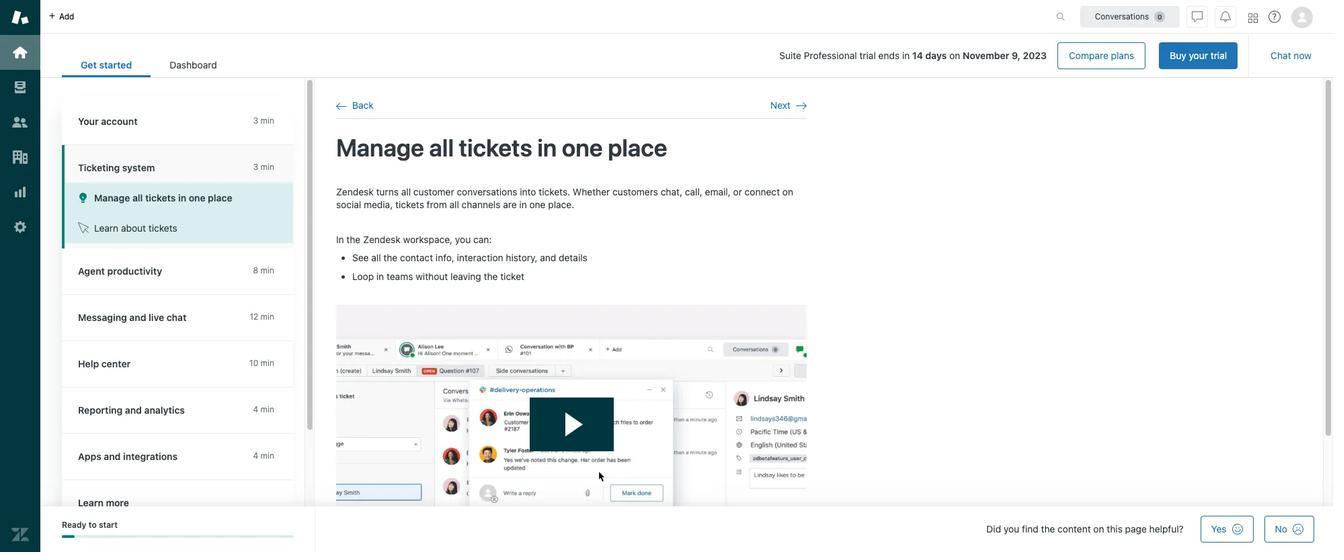 Task type: describe. For each thing, give the bounding box(es) containing it.
buy your trial button
[[1160, 42, 1239, 69]]

in the zendesk workspace, you can:
[[336, 234, 492, 245]]

tickets inside zendesk turns all customer conversations into tickets. whether customers chat, call, email, or connect on social media, tickets from all channels are in one place.
[[396, 199, 424, 211]]

chat
[[167, 312, 187, 324]]

10 min
[[250, 359, 274, 369]]

november
[[963, 50, 1010, 61]]

contact
[[400, 252, 433, 264]]

see
[[352, 252, 369, 264]]

page
[[1126, 524, 1148, 535]]

learn for learn about tickets
[[94, 223, 119, 234]]

days
[[926, 50, 947, 61]]

learn for learn more
[[78, 498, 104, 509]]

add button
[[40, 0, 82, 33]]

on inside zendesk turns all customer conversations into tickets. whether customers chat, call, email, or connect on social media, tickets from all channels are in one place.
[[783, 186, 794, 197]]

2023
[[1024, 50, 1047, 61]]

call,
[[685, 186, 703, 197]]

tickets.
[[539, 186, 571, 197]]

ticket
[[501, 271, 525, 283]]

learn more
[[78, 498, 129, 509]]

chat,
[[661, 186, 683, 197]]

ends
[[879, 50, 900, 61]]

back
[[352, 100, 374, 111]]

9,
[[1012, 50, 1021, 61]]

section containing suite professional trial ends in
[[247, 42, 1239, 69]]

min for apps and integrations
[[261, 451, 274, 461]]

professional
[[804, 50, 857, 61]]

can:
[[474, 234, 492, 245]]

apps and integrations
[[78, 451, 178, 463]]

4 min for integrations
[[253, 451, 274, 461]]

you inside region
[[455, 234, 471, 245]]

integrations
[[123, 451, 178, 463]]

in right loop
[[377, 271, 384, 283]]

see all the contact info, interaction history, and details
[[352, 252, 588, 264]]

turns
[[376, 186, 399, 197]]

yes
[[1212, 524, 1227, 535]]

tickets inside 'button'
[[145, 192, 176, 204]]

center
[[101, 359, 131, 370]]

manage all tickets in one place inside 'button'
[[94, 192, 232, 204]]

help center
[[78, 359, 131, 370]]

from
[[427, 199, 447, 211]]

reporting image
[[11, 184, 29, 201]]

and for apps and integrations
[[104, 451, 121, 463]]

conversations
[[457, 186, 518, 197]]

customer
[[414, 186, 455, 197]]

about
[[121, 223, 146, 234]]

apps
[[78, 451, 101, 463]]

12 min
[[250, 312, 274, 322]]

more
[[106, 498, 129, 509]]

all inside the content-title region
[[429, 133, 454, 162]]

back button
[[336, 100, 374, 112]]

one inside manage all tickets in one place 'button'
[[189, 192, 206, 204]]

no
[[1276, 524, 1288, 535]]

agent
[[78, 266, 105, 277]]

your
[[1190, 50, 1209, 61]]

productivity
[[107, 266, 162, 277]]

or
[[734, 186, 743, 197]]

workspace,
[[403, 234, 453, 245]]

manage all tickets in one place button
[[65, 183, 293, 213]]

agent productivity
[[78, 266, 162, 277]]

and for reporting and analytics
[[125, 405, 142, 416]]

1 vertical spatial zendesk
[[363, 234, 401, 245]]

dashboard
[[170, 59, 217, 71]]

this
[[1107, 524, 1123, 535]]

compare plans button
[[1058, 42, 1146, 69]]

all right the see
[[371, 252, 381, 264]]

email,
[[705, 186, 731, 197]]

get help image
[[1269, 11, 1281, 23]]

manage inside 'button'
[[94, 192, 130, 204]]

next
[[771, 100, 791, 111]]

account
[[101, 116, 138, 127]]

leaving
[[451, 271, 482, 283]]

conversations
[[1096, 11, 1150, 21]]

10
[[250, 359, 258, 369]]

get started
[[81, 59, 132, 71]]

progress-bar progress bar
[[62, 536, 293, 539]]

organizations image
[[11, 149, 29, 166]]

8
[[253, 266, 258, 276]]

your account
[[78, 116, 138, 127]]

chat now button
[[1261, 42, 1323, 69]]

plans
[[1112, 50, 1135, 61]]

main element
[[0, 0, 40, 553]]

the left ticket
[[484, 271, 498, 283]]

3 min for ticketing system
[[253, 162, 274, 172]]

are
[[503, 199, 517, 211]]

compare
[[1070, 50, 1109, 61]]

get
[[81, 59, 97, 71]]

messaging and live chat
[[78, 312, 187, 324]]

interaction
[[457, 252, 504, 264]]

the right find
[[1042, 524, 1056, 535]]

min for messaging and live chat
[[261, 312, 274, 322]]

buy
[[1171, 50, 1187, 61]]

all right from
[[450, 199, 459, 211]]

zendesk products image
[[1249, 13, 1259, 23]]

video element
[[336, 306, 807, 553]]

and for messaging and live chat
[[129, 312, 146, 324]]

start
[[99, 521, 118, 531]]

views image
[[11, 79, 29, 96]]

all right turns
[[401, 186, 411, 197]]

4 min for analytics
[[253, 405, 274, 415]]

suite
[[780, 50, 802, 61]]

connect
[[745, 186, 780, 197]]

place inside 'button'
[[208, 192, 232, 204]]

details
[[559, 252, 588, 264]]

yes button
[[1201, 517, 1254, 544]]

get started image
[[11, 44, 29, 61]]

zendesk image
[[11, 527, 29, 544]]

trial for your
[[1211, 50, 1228, 61]]

admin image
[[11, 219, 29, 236]]

find
[[1023, 524, 1039, 535]]



Task type: vqa. For each thing, say whether or not it's contained in the screenshot.
footer containing Did you find the content on this page helpful?
yes



Task type: locate. For each thing, give the bounding box(es) containing it.
2 horizontal spatial one
[[562, 133, 603, 162]]

button displays agent's chat status as invisible. image
[[1193, 11, 1203, 22]]

14
[[913, 50, 924, 61]]

0 vertical spatial 4 min
[[253, 405, 274, 415]]

0 horizontal spatial place
[[208, 192, 232, 204]]

1 trial from the left
[[860, 50, 876, 61]]

2 4 from the top
[[253, 451, 258, 461]]

3 min inside "ticketing system" heading
[[253, 162, 274, 172]]

0 vertical spatial you
[[455, 234, 471, 245]]

help
[[78, 359, 99, 370]]

tickets up conversations
[[459, 133, 533, 162]]

to
[[89, 521, 97, 531]]

min for agent productivity
[[261, 266, 274, 276]]

place inside the content-title region
[[608, 133, 668, 162]]

place up learn about tickets button
[[208, 192, 232, 204]]

4 for apps and integrations
[[253, 451, 258, 461]]

started
[[99, 59, 132, 71]]

you right did
[[1004, 524, 1020, 535]]

zendesk up the see
[[363, 234, 401, 245]]

4 for reporting and analytics
[[253, 405, 258, 415]]

min
[[261, 116, 274, 126], [261, 162, 274, 172], [261, 266, 274, 276], [261, 312, 274, 322], [261, 359, 274, 369], [261, 405, 274, 415], [261, 451, 274, 461]]

all down system
[[133, 192, 143, 204]]

tab list
[[62, 52, 236, 77]]

analytics
[[144, 405, 185, 416]]

1 min from the top
[[261, 116, 274, 126]]

0 vertical spatial manage all tickets in one place
[[336, 133, 668, 162]]

manage all tickets in one place up conversations
[[336, 133, 668, 162]]

1 horizontal spatial manage all tickets in one place
[[336, 133, 668, 162]]

in up learn about tickets button
[[178, 192, 186, 204]]

region
[[336, 185, 807, 553]]

in
[[336, 234, 344, 245]]

2 min from the top
[[261, 162, 274, 172]]

0 vertical spatial place
[[608, 133, 668, 162]]

manage all tickets in one place
[[336, 133, 668, 162], [94, 192, 232, 204]]

0 vertical spatial manage
[[336, 133, 424, 162]]

and left live
[[129, 312, 146, 324]]

0 horizontal spatial on
[[783, 186, 794, 197]]

1 4 min from the top
[[253, 405, 274, 415]]

section
[[247, 42, 1239, 69]]

4 min from the top
[[261, 312, 274, 322]]

and inside region
[[540, 252, 557, 264]]

learn inside dropdown button
[[78, 498, 104, 509]]

min for help center
[[261, 359, 274, 369]]

zendesk turns all customer conversations into tickets. whether customers chat, call, email, or connect on social media, tickets from all channels are in one place.
[[336, 186, 794, 211]]

footer
[[40, 507, 1334, 553]]

3 inside "ticketing system" heading
[[253, 162, 258, 172]]

in right are on the top left of the page
[[520, 199, 527, 211]]

history,
[[506, 252, 538, 264]]

buy your trial
[[1171, 50, 1228, 61]]

zendesk inside zendesk turns all customer conversations into tickets. whether customers chat, call, email, or connect on social media, tickets from all channels are in one place.
[[336, 186, 374, 197]]

November 9, 2023 text field
[[963, 50, 1047, 61]]

1 horizontal spatial on
[[950, 50, 961, 61]]

1 horizontal spatial place
[[608, 133, 668, 162]]

tickets
[[459, 133, 533, 162], [145, 192, 176, 204], [396, 199, 424, 211], [149, 223, 177, 234]]

manage all tickets in one place up learn about tickets button
[[94, 192, 232, 204]]

one up learn about tickets button
[[189, 192, 206, 204]]

info,
[[436, 252, 455, 264]]

content
[[1058, 524, 1092, 535]]

zendesk support image
[[11, 9, 29, 26]]

customers image
[[11, 114, 29, 131]]

1 vertical spatial learn
[[78, 498, 104, 509]]

your
[[78, 116, 99, 127]]

in inside 'button'
[[178, 192, 186, 204]]

3 for system
[[253, 162, 258, 172]]

loop
[[352, 271, 374, 283]]

one inside the content-title region
[[562, 133, 603, 162]]

social
[[336, 199, 361, 211]]

in inside zendesk turns all customer conversations into tickets. whether customers chat, call, email, or connect on social media, tickets from all channels are in one place.
[[520, 199, 527, 211]]

video thumbnail image
[[336, 306, 807, 553], [336, 306, 807, 553]]

and right apps
[[104, 451, 121, 463]]

0 horizontal spatial manage
[[94, 192, 130, 204]]

1 vertical spatial on
[[783, 186, 794, 197]]

learn about tickets
[[94, 223, 177, 234]]

0 vertical spatial on
[[950, 50, 961, 61]]

on inside section
[[950, 50, 961, 61]]

0 vertical spatial 4
[[253, 405, 258, 415]]

one inside zendesk turns all customer conversations into tickets. whether customers chat, call, email, or connect on social media, tickets from all channels are in one place.
[[530, 199, 546, 211]]

zendesk
[[336, 186, 374, 197], [363, 234, 401, 245]]

teams
[[387, 271, 413, 283]]

learn up the ready to start
[[78, 498, 104, 509]]

learn inside button
[[94, 223, 119, 234]]

manage all tickets in one place inside the content-title region
[[336, 133, 668, 162]]

channels
[[462, 199, 501, 211]]

1 vertical spatial 4 min
[[253, 451, 274, 461]]

1 3 min from the top
[[253, 116, 274, 126]]

you left can:
[[455, 234, 471, 245]]

tickets inside the content-title region
[[459, 133, 533, 162]]

min inside "ticketing system" heading
[[261, 162, 274, 172]]

place up customers
[[608, 133, 668, 162]]

in inside section
[[903, 50, 910, 61]]

min for ticketing system
[[261, 162, 274, 172]]

progress bar image
[[62, 536, 75, 539]]

manage up turns
[[336, 133, 424, 162]]

3 min for your account
[[253, 116, 274, 126]]

ready
[[62, 521, 86, 531]]

next button
[[771, 100, 807, 112]]

learn left about
[[94, 223, 119, 234]]

0 horizontal spatial one
[[189, 192, 206, 204]]

whether
[[573, 186, 610, 197]]

without
[[416, 271, 448, 283]]

1 4 from the top
[[253, 405, 258, 415]]

ticketing system heading
[[62, 145, 293, 183]]

1 vertical spatial you
[[1004, 524, 1020, 535]]

5 min from the top
[[261, 359, 274, 369]]

tickets up learn about tickets button
[[145, 192, 176, 204]]

in left 14
[[903, 50, 910, 61]]

min for your account
[[261, 116, 274, 126]]

did you find the content on this page helpful?
[[987, 524, 1184, 535]]

compare plans
[[1070, 50, 1135, 61]]

trial left ends
[[860, 50, 876, 61]]

one up whether
[[562, 133, 603, 162]]

1 vertical spatial manage all tickets in one place
[[94, 192, 232, 204]]

manage
[[336, 133, 424, 162], [94, 192, 130, 204]]

no button
[[1265, 517, 1315, 544]]

all inside 'button'
[[133, 192, 143, 204]]

add
[[59, 11, 74, 21]]

1 vertical spatial 4
[[253, 451, 258, 461]]

ready to start
[[62, 521, 118, 531]]

live
[[149, 312, 164, 324]]

6 min from the top
[[261, 405, 274, 415]]

on right connect
[[783, 186, 794, 197]]

tickets down turns
[[396, 199, 424, 211]]

dashboard tab
[[151, 52, 236, 77]]

content-title region
[[336, 133, 807, 164]]

0 vertical spatial zendesk
[[336, 186, 374, 197]]

1 vertical spatial manage
[[94, 192, 130, 204]]

did
[[987, 524, 1002, 535]]

customers
[[613, 186, 659, 197]]

and left the details
[[540, 252, 557, 264]]

the right in
[[347, 234, 361, 245]]

chat now
[[1272, 50, 1312, 61]]

in
[[903, 50, 910, 61], [538, 133, 557, 162], [178, 192, 186, 204], [520, 199, 527, 211], [377, 271, 384, 283]]

1 vertical spatial 3
[[253, 162, 258, 172]]

zendesk up the social
[[336, 186, 374, 197]]

on left this
[[1094, 524, 1105, 535]]

1 horizontal spatial manage
[[336, 133, 424, 162]]

3 min from the top
[[261, 266, 274, 276]]

manage down ticketing system
[[94, 192, 130, 204]]

1 vertical spatial place
[[208, 192, 232, 204]]

0 vertical spatial 3
[[253, 116, 258, 126]]

trial for professional
[[860, 50, 876, 61]]

2 3 min from the top
[[253, 162, 274, 172]]

now
[[1295, 50, 1312, 61]]

one down into
[[530, 199, 546, 211]]

on right days
[[950, 50, 961, 61]]

chat
[[1272, 50, 1292, 61]]

region containing zendesk turns all customer conversations into tickets. whether customers chat, call, email, or connect on social media, tickets from all channels are in one place.
[[336, 185, 807, 553]]

3 for account
[[253, 116, 258, 126]]

2 trial from the left
[[1211, 50, 1228, 61]]

on
[[950, 50, 961, 61], [783, 186, 794, 197], [1094, 524, 1105, 535]]

reporting and analytics
[[78, 405, 185, 416]]

messaging
[[78, 312, 127, 324]]

0 horizontal spatial manage all tickets in one place
[[94, 192, 232, 204]]

and
[[540, 252, 557, 264], [129, 312, 146, 324], [125, 405, 142, 416], [104, 451, 121, 463]]

in inside the content-title region
[[538, 133, 557, 162]]

reporting
[[78, 405, 123, 416]]

0 vertical spatial 3 min
[[253, 116, 274, 126]]

all up customer
[[429, 133, 454, 162]]

ticketing system
[[78, 162, 155, 174]]

0 vertical spatial learn
[[94, 223, 119, 234]]

ticketing
[[78, 162, 120, 174]]

into
[[520, 186, 536, 197]]

learn
[[94, 223, 119, 234], [78, 498, 104, 509]]

system
[[122, 162, 155, 174]]

1 horizontal spatial trial
[[1211, 50, 1228, 61]]

all
[[429, 133, 454, 162], [401, 186, 411, 197], [133, 192, 143, 204], [450, 199, 459, 211], [371, 252, 381, 264]]

1 horizontal spatial you
[[1004, 524, 1020, 535]]

2 3 from the top
[[253, 162, 258, 172]]

media,
[[364, 199, 393, 211]]

manage inside the content-title region
[[336, 133, 424, 162]]

tickets inside button
[[149, 223, 177, 234]]

min for reporting and analytics
[[261, 405, 274, 415]]

0 horizontal spatial trial
[[860, 50, 876, 61]]

1 3 from the top
[[253, 116, 258, 126]]

place.
[[548, 199, 575, 211]]

0 horizontal spatial you
[[455, 234, 471, 245]]

and left analytics
[[125, 405, 142, 416]]

in up tickets.
[[538, 133, 557, 162]]

trial inside button
[[1211, 50, 1228, 61]]

trial right your
[[1211, 50, 1228, 61]]

1 horizontal spatial one
[[530, 199, 546, 211]]

2 horizontal spatial on
[[1094, 524, 1105, 535]]

3
[[253, 116, 258, 126], [253, 162, 258, 172]]

learn about tickets button
[[65, 213, 293, 244]]

tab list containing get started
[[62, 52, 236, 77]]

1 vertical spatial 3 min
[[253, 162, 274, 172]]

notifications image
[[1221, 11, 1232, 22]]

footer containing did you find the content on this page helpful?
[[40, 507, 1334, 553]]

3 min
[[253, 116, 274, 126], [253, 162, 274, 172]]

you
[[455, 234, 471, 245], [1004, 524, 1020, 535]]

2 4 min from the top
[[253, 451, 274, 461]]

2 vertical spatial on
[[1094, 524, 1105, 535]]

tickets right about
[[149, 223, 177, 234]]

7 min from the top
[[261, 451, 274, 461]]

conversations button
[[1081, 6, 1181, 27]]

place
[[608, 133, 668, 162], [208, 192, 232, 204]]

the up teams
[[384, 252, 398, 264]]



